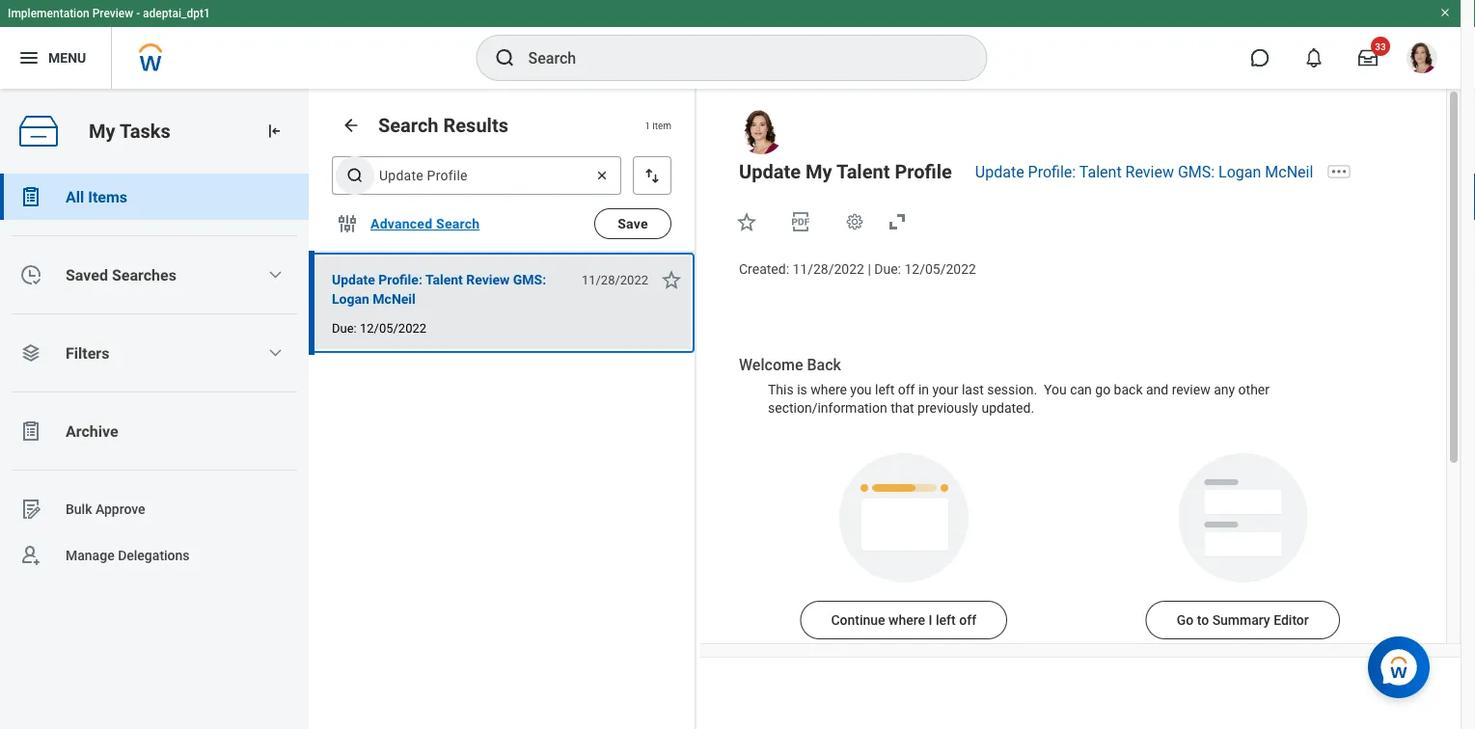 Task type: describe. For each thing, give the bounding box(es) containing it.
searches
[[112, 266, 176, 284]]

1 horizontal spatial 11/28/2022
[[793, 262, 865, 278]]

adeptai_dpt1
[[143, 7, 210, 20]]

other
[[1239, 382, 1270, 397]]

sort image
[[643, 166, 662, 185]]

profile: inside update profile: talent review gms: logan mcneil button
[[379, 272, 423, 288]]

|
[[868, 262, 871, 278]]

archive
[[66, 422, 118, 441]]

off inside continue where i left off button
[[960, 612, 977, 628]]

your
[[933, 382, 959, 397]]

items
[[88, 188, 127, 206]]

in
[[919, 382, 930, 397]]

user plus image
[[19, 544, 42, 568]]

save button
[[595, 208, 672, 239]]

results
[[444, 114, 509, 137]]

12/05/2022 inside item list element
[[360, 321, 427, 335]]

manage
[[66, 548, 115, 564]]

last
[[962, 382, 984, 397]]

created: 11/28/2022 | due: 12/05/2022
[[739, 262, 977, 278]]

filters button
[[0, 330, 309, 376]]

0 vertical spatial due:
[[875, 262, 902, 278]]

i
[[929, 612, 933, 628]]

update profile: talent review gms: logan mcneil link
[[976, 163, 1314, 181]]

filters
[[66, 344, 109, 362]]

tasks
[[120, 120, 171, 142]]

gms: inside 'update profile: talent review gms: logan mcneil'
[[513, 272, 546, 288]]

preview
[[92, 7, 133, 20]]

-
[[136, 7, 140, 20]]

item
[[653, 119, 672, 131]]

0 vertical spatial profile:
[[1029, 163, 1076, 181]]

1 horizontal spatial update profile: talent review gms: logan mcneil
[[976, 163, 1314, 181]]

talent inside update profile: talent review gms: logan mcneil button
[[426, 272, 463, 288]]

implementation
[[8, 7, 89, 20]]

any
[[1214, 382, 1236, 397]]

continue where i left off button
[[801, 601, 1008, 640]]

logan inside button
[[332, 291, 370, 307]]

gear image
[[846, 212, 865, 232]]

1
[[645, 119, 650, 131]]

all
[[66, 188, 84, 206]]

due: 12/05/2022
[[332, 321, 427, 335]]

update profile: talent review gms: logan mcneil inside update profile: talent review gms: logan mcneil button
[[332, 272, 546, 307]]

save
[[618, 216, 648, 232]]

off inside welcome back this is where you left off in your last session.  you can go back and review any other section/information that previously updated.
[[898, 382, 916, 397]]

perspective image
[[19, 342, 42, 365]]

chevron down image
[[268, 267, 283, 283]]

clipboard image
[[19, 185, 42, 208]]

1 horizontal spatial talent
[[837, 160, 890, 183]]

star image
[[660, 268, 683, 292]]

close environment banner image
[[1440, 7, 1452, 18]]

33 button
[[1348, 37, 1391, 79]]

saved searches
[[66, 266, 176, 284]]

profile
[[895, 160, 953, 183]]

advanced search
[[371, 216, 480, 232]]

where inside welcome back this is where you left off in your last session.  you can go back and review any other section/information that previously updated.
[[811, 382, 847, 397]]

that previously
[[891, 400, 979, 416]]

updated.
[[982, 400, 1035, 416]]

employee's photo (logan mcneil) image
[[739, 110, 784, 154]]

menu banner
[[0, 0, 1461, 89]]

left inside welcome back this is where you left off in your last session.  you can go back and review any other section/information that previously updated.
[[876, 382, 895, 397]]

clock check image
[[19, 264, 42, 287]]

is
[[797, 382, 808, 397]]

rename image
[[19, 498, 42, 521]]



Task type: locate. For each thing, give the bounding box(es) containing it.
left
[[876, 382, 895, 397], [936, 612, 956, 628]]

search down search: search results text box
[[436, 216, 480, 232]]

approve
[[96, 502, 145, 517]]

search results
[[378, 114, 509, 137]]

0 horizontal spatial talent
[[426, 272, 463, 288]]

11/28/2022 inside item list element
[[582, 273, 649, 287]]

section/information
[[768, 400, 888, 416]]

menu button
[[0, 27, 111, 89]]

1 horizontal spatial where
[[889, 612, 926, 628]]

inbox large image
[[1359, 48, 1378, 68]]

Search Workday  search field
[[528, 37, 947, 79]]

0 horizontal spatial due:
[[332, 321, 357, 335]]

all items button
[[0, 174, 309, 220]]

update profile: talent review gms: logan mcneil button
[[332, 268, 571, 311]]

1 vertical spatial where
[[889, 612, 926, 628]]

bulk
[[66, 502, 92, 517]]

0 horizontal spatial update profile: talent review gms: logan mcneil
[[332, 272, 546, 307]]

1 item
[[645, 119, 672, 131]]

0 horizontal spatial my
[[89, 120, 115, 142]]

implementation preview -   adeptai_dpt1
[[8, 7, 210, 20]]

logan
[[1219, 163, 1262, 181], [332, 291, 370, 307]]

go
[[1177, 612, 1194, 628]]

continue
[[831, 612, 886, 628]]

2 horizontal spatial update
[[976, 163, 1025, 181]]

list containing all items
[[0, 174, 309, 579]]

1 horizontal spatial due:
[[875, 262, 902, 278]]

continue where i left off
[[831, 612, 977, 628]]

1 horizontal spatial gms:
[[1178, 163, 1215, 181]]

where
[[811, 382, 847, 397], [889, 612, 926, 628]]

review inside button
[[466, 272, 510, 288]]

can go
[[1071, 382, 1111, 397]]

my up the view printable version (pdf) image
[[806, 160, 833, 183]]

mcneil inside button
[[373, 291, 416, 307]]

off
[[898, 382, 916, 397], [960, 612, 977, 628]]

11/28/2022
[[793, 262, 865, 278], [582, 273, 649, 287]]

welcome back this is where you left off in your last session.  you can go back and review any other section/information that previously updated.
[[739, 355, 1274, 416]]

profile:
[[1029, 163, 1076, 181], [379, 272, 423, 288]]

profile logan mcneil image
[[1407, 42, 1438, 77]]

gms:
[[1178, 163, 1215, 181], [513, 272, 546, 288]]

0 horizontal spatial left
[[876, 382, 895, 397]]

update up due: 12/05/2022
[[332, 272, 375, 288]]

0 vertical spatial where
[[811, 382, 847, 397]]

1 horizontal spatial mcneil
[[1266, 163, 1314, 181]]

1 vertical spatial gms:
[[513, 272, 546, 288]]

all items
[[66, 188, 127, 206]]

1 horizontal spatial left
[[936, 612, 956, 628]]

where left i
[[889, 612, 926, 628]]

1 vertical spatial profile:
[[379, 272, 423, 288]]

chevron down image
[[268, 346, 283, 361]]

to
[[1198, 612, 1210, 628]]

left inside button
[[936, 612, 956, 628]]

view printable version (pdf) image
[[790, 210, 813, 234]]

1 vertical spatial update profile: talent review gms: logan mcneil
[[332, 272, 546, 307]]

0 horizontal spatial 11/28/2022
[[582, 273, 649, 287]]

editor
[[1274, 612, 1310, 628]]

0 vertical spatial review
[[1126, 163, 1175, 181]]

back
[[807, 355, 842, 374]]

bulk approve
[[66, 502, 145, 517]]

due: inside item list element
[[332, 321, 357, 335]]

1 horizontal spatial profile:
[[1029, 163, 1076, 181]]

0 vertical spatial search
[[378, 114, 439, 137]]

go to summary editor
[[1177, 612, 1310, 628]]

0 horizontal spatial logan
[[332, 291, 370, 307]]

1 vertical spatial review
[[466, 272, 510, 288]]

12/05/2022 down fullscreen icon
[[905, 262, 977, 278]]

fullscreen image
[[886, 210, 909, 234]]

manage delegations
[[66, 548, 190, 564]]

my tasks
[[89, 120, 171, 142]]

mcneil
[[1266, 163, 1314, 181], [373, 291, 416, 307]]

2 horizontal spatial talent
[[1080, 163, 1122, 181]]

33
[[1376, 41, 1387, 52]]

Search: Search Results text field
[[332, 156, 622, 195]]

item list element
[[309, 89, 697, 730]]

0 horizontal spatial profile:
[[379, 272, 423, 288]]

11/28/2022 left |
[[793, 262, 865, 278]]

go to summary editor button
[[1146, 601, 1341, 640]]

search
[[378, 114, 439, 137], [436, 216, 480, 232]]

1 horizontal spatial review
[[1126, 163, 1175, 181]]

12/05/2022
[[905, 262, 977, 278], [360, 321, 427, 335]]

x small image
[[593, 166, 612, 185]]

this
[[768, 382, 794, 397]]

1 horizontal spatial 12/05/2022
[[905, 262, 977, 278]]

update down "employee's photo (logan mcneil)"
[[739, 160, 801, 183]]

update my talent profile
[[739, 160, 953, 183]]

manage delegations link
[[0, 533, 309, 579]]

0 horizontal spatial where
[[811, 382, 847, 397]]

search image
[[494, 46, 517, 69]]

1 horizontal spatial my
[[806, 160, 833, 183]]

my tasks element
[[0, 89, 309, 730]]

0 horizontal spatial update
[[332, 272, 375, 288]]

created:
[[739, 262, 790, 278]]

advanced
[[371, 216, 433, 232]]

advanced search button
[[363, 205, 488, 243]]

0 horizontal spatial 12/05/2022
[[360, 321, 427, 335]]

1 vertical spatial search
[[436, 216, 480, 232]]

1 vertical spatial 12/05/2022
[[360, 321, 427, 335]]

update inside button
[[332, 272, 375, 288]]

1 vertical spatial logan
[[332, 291, 370, 307]]

clipboard image
[[19, 420, 42, 443]]

arrow left image
[[342, 116, 361, 135]]

1 vertical spatial mcneil
[[373, 291, 416, 307]]

0 vertical spatial off
[[898, 382, 916, 397]]

search image
[[346, 166, 365, 185]]

review
[[1126, 163, 1175, 181], [466, 272, 510, 288]]

summary
[[1213, 612, 1271, 628]]

delegations
[[118, 548, 190, 564]]

due:
[[875, 262, 902, 278], [332, 321, 357, 335]]

you
[[851, 382, 872, 397]]

1 vertical spatial left
[[936, 612, 956, 628]]

search inside button
[[436, 216, 480, 232]]

1 vertical spatial off
[[960, 612, 977, 628]]

off left in
[[898, 382, 916, 397]]

my inside my tasks element
[[89, 120, 115, 142]]

left right i
[[936, 612, 956, 628]]

0 vertical spatial logan
[[1219, 163, 1262, 181]]

welcome
[[739, 355, 804, 374]]

notifications large image
[[1305, 48, 1324, 68]]

0 horizontal spatial gms:
[[513, 272, 546, 288]]

configure image
[[336, 212, 359, 236]]

my
[[89, 120, 115, 142], [806, 160, 833, 183]]

12/05/2022 down update profile: talent review gms: logan mcneil button
[[360, 321, 427, 335]]

my left tasks
[[89, 120, 115, 142]]

back
[[1114, 382, 1143, 397]]

session.
[[988, 382, 1038, 397]]

0 vertical spatial left
[[876, 382, 895, 397]]

1 vertical spatial my
[[806, 160, 833, 183]]

talent
[[837, 160, 890, 183], [1080, 163, 1122, 181], [426, 272, 463, 288]]

update right profile
[[976, 163, 1025, 181]]

0 vertical spatial my
[[89, 120, 115, 142]]

transformation import image
[[264, 122, 284, 141]]

star image
[[736, 210, 759, 234]]

update
[[739, 160, 801, 183], [976, 163, 1025, 181], [332, 272, 375, 288]]

0 vertical spatial update profile: talent review gms: logan mcneil
[[976, 163, 1314, 181]]

and review
[[1147, 382, 1211, 397]]

saved
[[66, 266, 108, 284]]

1 horizontal spatial off
[[960, 612, 977, 628]]

list
[[0, 174, 309, 579]]

archive button
[[0, 408, 309, 455]]

left right the you
[[876, 382, 895, 397]]

search right arrow left image
[[378, 114, 439, 137]]

0 horizontal spatial mcneil
[[373, 291, 416, 307]]

11/28/2022 left star icon
[[582, 273, 649, 287]]

1 vertical spatial due:
[[332, 321, 357, 335]]

justify image
[[17, 46, 41, 69]]

menu
[[48, 50, 86, 66]]

where inside button
[[889, 612, 926, 628]]

off right i
[[960, 612, 977, 628]]

1 horizontal spatial update
[[739, 160, 801, 183]]

0 vertical spatial 12/05/2022
[[905, 262, 977, 278]]

0 vertical spatial gms:
[[1178, 163, 1215, 181]]

where up section/information
[[811, 382, 847, 397]]

1 horizontal spatial logan
[[1219, 163, 1262, 181]]

0 vertical spatial mcneil
[[1266, 163, 1314, 181]]

0 horizontal spatial off
[[898, 382, 916, 397]]

update profile: talent review gms: logan mcneil
[[976, 163, 1314, 181], [332, 272, 546, 307]]

saved searches button
[[0, 252, 309, 298]]

bulk approve link
[[0, 486, 309, 533]]

0 horizontal spatial review
[[466, 272, 510, 288]]



Task type: vqa. For each thing, say whether or not it's contained in the screenshot.
Book Open IMAGE
no



